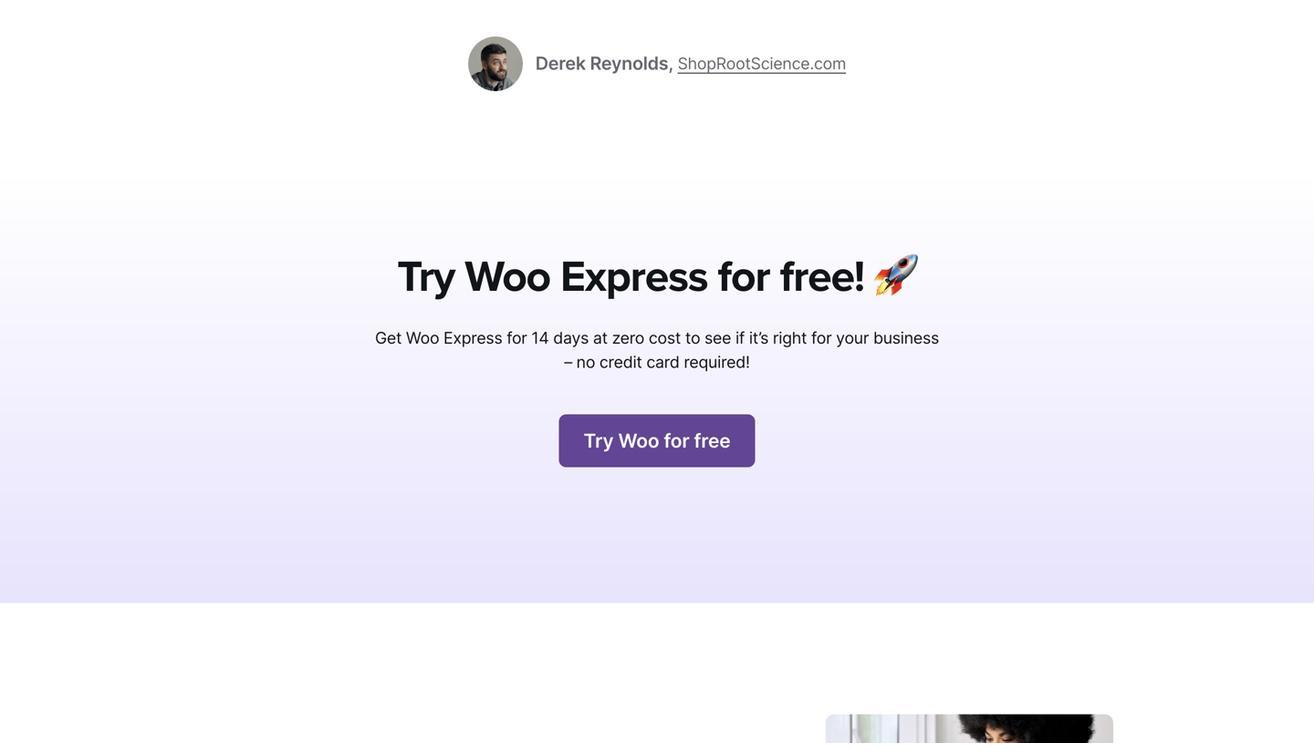 Task type: locate. For each thing, give the bounding box(es) containing it.
free!
[[780, 251, 864, 303]]

days
[[553, 329, 589, 348]]

express inside get woo express for 14 days at zero cost to see if it's right for your business – no credit card required!
[[444, 329, 502, 348]]

2 vertical spatial woo
[[618, 430, 659, 453]]

woo inside get woo express for 14 days at zero cost to see if it's right for your business – no credit card required!
[[406, 329, 439, 348]]

right
[[773, 329, 807, 348]]

2 horizontal spatial woo
[[618, 430, 659, 453]]

at
[[593, 329, 608, 348]]

0 vertical spatial woo
[[465, 251, 550, 303]]

try up get
[[397, 251, 455, 303]]

for left the free
[[664, 430, 690, 453]]

woo up 14
[[465, 251, 550, 303]]

1 vertical spatial express
[[444, 329, 502, 348]]

try
[[397, 251, 455, 303], [584, 430, 614, 453]]

woo right get
[[406, 329, 439, 348]]

if
[[736, 329, 745, 348]]

1 horizontal spatial express
[[560, 251, 708, 303]]

for left the your
[[811, 329, 832, 348]]

try for try woo express for free! 🚀
[[397, 251, 455, 303]]

business
[[873, 329, 939, 348]]

1 vertical spatial woo
[[406, 329, 439, 348]]

1 horizontal spatial try
[[584, 430, 614, 453]]

0 horizontal spatial woo
[[406, 329, 439, 348]]

try down "no"
[[584, 430, 614, 453]]

get
[[375, 329, 402, 348]]

14
[[532, 329, 549, 348]]

try for try woo for free
[[584, 430, 614, 453]]

express for 14
[[444, 329, 502, 348]]

express up the zero
[[560, 251, 708, 303]]

for left 14
[[507, 329, 527, 348]]

credit
[[600, 353, 642, 373]]

card
[[647, 353, 680, 373]]

see
[[705, 329, 731, 348]]

0 horizontal spatial express
[[444, 329, 502, 348]]

woo for try woo for free
[[618, 430, 659, 453]]

express
[[560, 251, 708, 303], [444, 329, 502, 348]]

to
[[685, 329, 700, 348]]

0 vertical spatial express
[[560, 251, 708, 303]]

try woo for free
[[584, 430, 731, 453]]

1 vertical spatial try
[[584, 430, 614, 453]]

reynolds,
[[590, 53, 674, 74]]

express for free!
[[560, 251, 708, 303]]

express left 14
[[444, 329, 502, 348]]

–
[[564, 353, 572, 373]]

1 horizontal spatial woo
[[465, 251, 550, 303]]

woo left the free
[[618, 430, 659, 453]]

cost
[[649, 329, 681, 348]]

your
[[836, 329, 869, 348]]

woo for get woo express for 14 days at zero cost to see if it's right for your business – no credit card required!
[[406, 329, 439, 348]]

woo
[[465, 251, 550, 303], [406, 329, 439, 348], [618, 430, 659, 453]]

for up if
[[718, 251, 770, 303]]

0 horizontal spatial try
[[397, 251, 455, 303]]

for
[[718, 251, 770, 303], [507, 329, 527, 348], [811, 329, 832, 348], [664, 430, 690, 453]]

0 vertical spatial try
[[397, 251, 455, 303]]



Task type: vqa. For each thing, say whether or not it's contained in the screenshot.
WOO to the bottom
yes



Task type: describe. For each thing, give the bounding box(es) containing it.
derek
[[536, 53, 586, 74]]

🚀
[[874, 251, 917, 303]]

derek reynolds, shoprootscience.com
[[536, 53, 846, 74]]

it's
[[749, 329, 769, 348]]

shoprootscience.com
[[678, 54, 846, 74]]

get woo express for 14 days at zero cost to see if it's right for your business – no credit card required!
[[375, 329, 939, 373]]

required!
[[684, 353, 750, 373]]

woo for try woo express for free! 🚀
[[465, 251, 550, 303]]

zero
[[612, 329, 645, 348]]

free
[[694, 430, 731, 453]]

no
[[577, 353, 595, 373]]

try woo for free link
[[559, 415, 755, 468]]

try woo express for free! 🚀
[[397, 251, 917, 303]]



